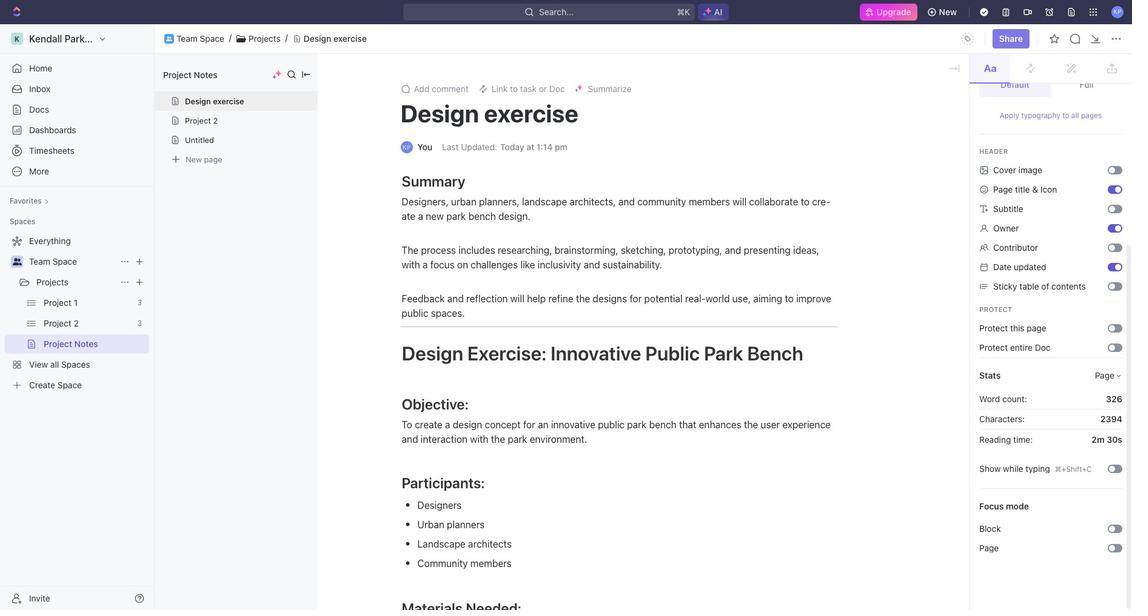 Task type: locate. For each thing, give the bounding box(es) containing it.
owner
[[993, 223, 1019, 233]]

0 vertical spatial with
[[402, 260, 420, 270]]

30s
[[1107, 434, 1122, 445]]

to
[[510, 84, 518, 94], [1063, 111, 1069, 120], [801, 196, 810, 207], [785, 294, 794, 304]]

0 horizontal spatial doc
[[549, 84, 565, 94]]

inclusivity
[[538, 260, 581, 270]]

2 3 from the top
[[137, 319, 142, 328]]

tree
[[5, 232, 149, 395]]

page up the 326
[[1095, 371, 1115, 381]]

2 horizontal spatial exercise
[[484, 99, 578, 127]]

0 vertical spatial 2
[[213, 116, 218, 126]]

new down untitled at the top
[[186, 154, 202, 164]]

1 horizontal spatial doc
[[1035, 343, 1051, 353]]

2 protect from the top
[[979, 323, 1008, 334]]

upgrade
[[877, 7, 911, 17]]

2 horizontal spatial design exercise
[[401, 99, 578, 127]]

team space link for user group image
[[29, 252, 115, 272]]

0 vertical spatial public
[[402, 308, 428, 319]]

that
[[679, 420, 696, 431]]

the right refine
[[576, 294, 590, 304]]

1 vertical spatial team space
[[29, 257, 77, 267]]

to right aiming
[[785, 294, 794, 304]]

pages
[[1081, 111, 1102, 120]]

0 vertical spatial spaces
[[10, 217, 35, 226]]

project notes down user group icon
[[163, 69, 218, 80]]

1 vertical spatial bench
[[649, 420, 677, 431]]

exercise for designers, urban planners, landscape architects, and community members will collaborate to cre ate a new park bench design.
[[484, 99, 578, 127]]

for right designs
[[630, 294, 642, 304]]

notes
[[194, 69, 218, 80], [74, 339, 98, 349]]

1 vertical spatial team
[[29, 257, 50, 267]]

default
[[1001, 79, 1030, 90]]

team inside tree
[[29, 257, 50, 267]]

all left pages
[[1071, 111, 1079, 120]]

entire
[[1010, 343, 1033, 353]]

park down concept
[[508, 434, 527, 445]]

summarize button
[[570, 81, 637, 98]]

1 horizontal spatial team space
[[176, 33, 224, 43]]

0 horizontal spatial park
[[446, 211, 466, 222]]

park left that
[[627, 420, 647, 431]]

project 2 up untitled at the top
[[185, 116, 218, 126]]

date
[[993, 262, 1012, 272]]

0 vertical spatial will
[[733, 196, 747, 207]]

ate
[[402, 196, 831, 222]]

project down project 1
[[44, 318, 71, 329]]

word
[[979, 394, 1000, 404]]

header
[[979, 147, 1008, 155]]

participants:
[[402, 475, 485, 492]]

word count:
[[979, 394, 1027, 404]]

1 vertical spatial for
[[523, 420, 535, 431]]

0 horizontal spatial all
[[50, 360, 59, 370]]

project notes up view all spaces link
[[44, 339, 98, 349]]

public
[[402, 308, 428, 319], [598, 420, 625, 431]]

1 vertical spatial projects
[[36, 277, 68, 287]]

project 1
[[44, 298, 78, 308]]

page
[[993, 184, 1013, 195], [1095, 371, 1115, 381], [979, 543, 999, 554]]

spaces down favorites
[[10, 217, 35, 226]]

3 right 'project 1' link on the left of the page
[[137, 298, 142, 307]]

team right user group image
[[29, 257, 50, 267]]

2 vertical spatial protect
[[979, 343, 1008, 353]]

will
[[733, 196, 747, 207], [510, 294, 524, 304]]

1 vertical spatial space
[[53, 257, 77, 267]]

project 2 inside tree
[[44, 318, 79, 329]]

protect down 'sticky'
[[979, 306, 1012, 314]]

reading
[[979, 434, 1011, 445]]

new for new
[[939, 7, 957, 17]]

project inside 'project 1' link
[[44, 298, 71, 308]]

team right user group icon
[[176, 33, 198, 43]]

0 vertical spatial space
[[200, 33, 224, 43]]

team space link right user group icon
[[176, 33, 224, 44]]

this
[[1010, 323, 1025, 334]]

1 vertical spatial protect
[[979, 323, 1008, 334]]

326
[[1106, 394, 1122, 404]]

the down concept
[[491, 434, 505, 445]]

project 1 link
[[44, 294, 132, 313]]

0 vertical spatial members
[[689, 196, 730, 207]]

1 horizontal spatial the
[[576, 294, 590, 304]]

design exercise for designers, urban planners, landscape architects, and community members will collaborate to cre ate a new park bench design.
[[401, 99, 578, 127]]

for left an
[[523, 420, 535, 431]]

0 vertical spatial team
[[176, 33, 198, 43]]

designers
[[418, 500, 462, 511]]

with
[[402, 260, 420, 270], [470, 434, 488, 445]]

projects for top projects link
[[249, 33, 281, 43]]

project notes
[[163, 69, 218, 80], [44, 339, 98, 349]]

1 vertical spatial team space link
[[29, 252, 115, 272]]

with inside to create a design concept for an innovative public park bench that enhances the user experience and interaction with the park environment.
[[470, 434, 488, 445]]

2m 30s
[[1092, 434, 1122, 445]]

0 vertical spatial all
[[1071, 111, 1079, 120]]

sketching,
[[621, 245, 666, 256]]

team space link
[[176, 33, 224, 44], [29, 252, 115, 272]]

0 vertical spatial new
[[939, 7, 957, 17]]

park down urban
[[446, 211, 466, 222]]

new inside button
[[939, 7, 957, 17]]

1:14
[[537, 142, 553, 152]]

0 horizontal spatial design exercise
[[185, 96, 244, 106]]

improve
[[796, 294, 831, 304]]

0 horizontal spatial exercise
[[213, 96, 244, 106]]

team space for user group image team space link
[[29, 257, 77, 267]]

0 vertical spatial protect
[[979, 306, 1012, 314]]

space down view all spaces link
[[57, 380, 82, 391]]

all right view
[[50, 360, 59, 370]]

link to task or doc button
[[473, 81, 570, 98]]

team space inside tree
[[29, 257, 77, 267]]

docs link
[[5, 100, 149, 119]]

protect
[[979, 306, 1012, 314], [979, 323, 1008, 334], [979, 343, 1008, 353]]

1 vertical spatial spaces
[[61, 360, 90, 370]]

0 horizontal spatial bench
[[468, 211, 496, 222]]

more
[[29, 166, 49, 176]]

and inside feedback and reflection will help refine the designs for potential real-world use, aiming to improve public spaces.
[[447, 294, 464, 304]]

typography
[[1021, 111, 1060, 120]]

0 vertical spatial project 2
[[185, 116, 218, 126]]

0 vertical spatial doc
[[549, 84, 565, 94]]

project for the project 2 link
[[44, 318, 71, 329]]

will left collaborate
[[733, 196, 747, 207]]

will inside feedback and reflection will help refine the designs for potential real-world use, aiming to improve public spaces.
[[510, 294, 524, 304]]

1 vertical spatial 2
[[74, 318, 79, 329]]

0 horizontal spatial team
[[29, 257, 50, 267]]

architects
[[468, 539, 512, 550]]

1 horizontal spatial spaces
[[61, 360, 90, 370]]

0 vertical spatial page
[[993, 184, 1013, 195]]

1 3 from the top
[[137, 298, 142, 307]]

0 horizontal spatial projects link
[[36, 273, 115, 292]]

0 vertical spatial project notes
[[163, 69, 218, 80]]

contents
[[1052, 281, 1086, 292]]

0 horizontal spatial for
[[523, 420, 535, 431]]

1 horizontal spatial 2
[[213, 116, 218, 126]]

with down the
[[402, 260, 420, 270]]

link
[[492, 84, 508, 94]]

objective:
[[402, 396, 469, 413]]

to inside dropdown button
[[510, 84, 518, 94]]

1 vertical spatial park
[[627, 420, 647, 431]]

2 down 1
[[74, 318, 79, 329]]

0 horizontal spatial new
[[186, 154, 202, 164]]

ai
[[714, 7, 722, 17]]

1 horizontal spatial bench
[[649, 420, 677, 431]]

and inside to create a design concept for an innovative public park bench that enhances the user experience and interaction with the park environment.
[[402, 434, 418, 445]]

user group image
[[166, 36, 172, 41]]

view all spaces link
[[5, 355, 147, 375]]

design exercise: innovative public park bench
[[402, 342, 803, 365]]

for inside feedback and reflection will help refine the designs for potential real-world use, aiming to improve public spaces.
[[630, 294, 642, 304]]

1 horizontal spatial exercise
[[334, 33, 367, 43]]

spaces
[[10, 217, 35, 226], [61, 360, 90, 370]]

1 vertical spatial members
[[470, 559, 512, 569]]

icon
[[1041, 184, 1057, 195]]

bench
[[747, 342, 803, 365]]

1 horizontal spatial projects
[[249, 33, 281, 43]]

protect entire doc
[[979, 343, 1051, 353]]

add comment
[[414, 84, 469, 94]]

and down to
[[402, 434, 418, 445]]

0 horizontal spatial team space
[[29, 257, 77, 267]]

characters:
[[979, 414, 1025, 424]]

0 vertical spatial 3
[[137, 298, 142, 307]]

1
[[74, 298, 78, 308]]

use,
[[732, 294, 751, 304]]

1 horizontal spatial for
[[630, 294, 642, 304]]

0 horizontal spatial public
[[402, 308, 428, 319]]

3 up the project notes link
[[137, 319, 142, 328]]

doc right or
[[549, 84, 565, 94]]

1 horizontal spatial notes
[[194, 69, 218, 80]]

1 horizontal spatial team
[[176, 33, 198, 43]]

2 inside 'sidebar' navigation
[[74, 318, 79, 329]]

team space right user group icon
[[176, 33, 224, 43]]

project for the project notes link
[[44, 339, 72, 349]]

favorites
[[10, 196, 42, 206]]

bench down planners,
[[468, 211, 496, 222]]

1 horizontal spatial projects link
[[249, 33, 281, 44]]

project 2 down project 1
[[44, 318, 79, 329]]

members
[[689, 196, 730, 207], [470, 559, 512, 569]]

page down untitled at the top
[[204, 154, 222, 164]]

1 horizontal spatial will
[[733, 196, 747, 207]]

space for team space link for user group icon
[[200, 33, 224, 43]]

2 vertical spatial park
[[508, 434, 527, 445]]

0 vertical spatial a
[[418, 211, 423, 222]]

exercise for project 2
[[213, 96, 244, 106]]

1 vertical spatial projects link
[[36, 273, 115, 292]]

project up view all spaces
[[44, 339, 72, 349]]

team
[[176, 33, 198, 43], [29, 257, 50, 267]]

1 vertical spatial new
[[186, 154, 202, 164]]

⌘k
[[677, 7, 690, 17]]

members right community
[[689, 196, 730, 207]]

cover
[[993, 165, 1016, 175]]

2 horizontal spatial park
[[627, 420, 647, 431]]

team space link down everything link
[[29, 252, 115, 272]]

public down feedback
[[402, 308, 428, 319]]

1 vertical spatial will
[[510, 294, 524, 304]]

and left presenting
[[725, 245, 741, 256]]

favorites button
[[5, 194, 54, 209]]

updated:
[[461, 142, 497, 152]]

0 horizontal spatial 2
[[74, 318, 79, 329]]

design exercise
[[304, 33, 367, 43], [185, 96, 244, 106], [401, 99, 578, 127]]

environment.
[[530, 434, 587, 445]]

project
[[163, 69, 192, 80], [185, 116, 211, 126], [44, 298, 71, 308], [44, 318, 71, 329], [44, 339, 72, 349]]

a left new
[[418, 211, 423, 222]]

1 vertical spatial kp
[[403, 144, 411, 151]]

tree inside 'sidebar' navigation
[[5, 232, 149, 395]]

public right innovative
[[598, 420, 625, 431]]

0 horizontal spatial projects
[[36, 277, 68, 287]]

doc inside link to task or doc dropdown button
[[549, 84, 565, 94]]

an
[[538, 420, 549, 431]]

0 horizontal spatial project 2
[[44, 318, 79, 329]]

1 vertical spatial the
[[744, 420, 758, 431]]

1 protect from the top
[[979, 306, 1012, 314]]

1 horizontal spatial public
[[598, 420, 625, 431]]

view all spaces
[[29, 360, 90, 370]]

1 horizontal spatial page
[[1027, 323, 1046, 334]]

protect down protect this page
[[979, 343, 1008, 353]]

page down block
[[979, 543, 999, 554]]

a left focus
[[423, 260, 428, 270]]

1 horizontal spatial park
[[508, 434, 527, 445]]

spaces up create space link on the bottom of the page
[[61, 360, 90, 370]]

innovative
[[551, 342, 641, 365]]

to right 'link' in the top of the page
[[510, 84, 518, 94]]

0 vertical spatial team space link
[[176, 33, 224, 44]]

team space down the everything
[[29, 257, 77, 267]]

0 vertical spatial for
[[630, 294, 642, 304]]

page down cover
[[993, 184, 1013, 195]]

space down everything link
[[53, 257, 77, 267]]

projects inside tree
[[36, 277, 68, 287]]

to inside feedback and reflection will help refine the designs for potential real-world use, aiming to improve public spaces.
[[785, 294, 794, 304]]

new right upgrade
[[939, 7, 957, 17]]

space right user group icon
[[200, 33, 224, 43]]

and inside designers, urban planners, landscape architects, and community members will collaborate to cre ate a new park bench design.
[[618, 196, 635, 207]]

and up spaces.
[[447, 294, 464, 304]]

project down user group icon
[[163, 69, 192, 80]]

1 vertical spatial project 2
[[44, 318, 79, 329]]

2394
[[1101, 414, 1122, 424]]

2 up untitled at the top
[[213, 116, 218, 126]]

0 horizontal spatial will
[[510, 294, 524, 304]]

search...
[[539, 7, 574, 17]]

1 horizontal spatial project 2
[[185, 116, 218, 126]]

community
[[418, 559, 468, 569]]

the left user
[[744, 420, 758, 431]]

innovative
[[551, 420, 595, 431]]

1 horizontal spatial all
[[1071, 111, 1079, 120]]

3 protect from the top
[[979, 343, 1008, 353]]

summarize
[[588, 84, 632, 94]]

interaction
[[421, 434, 468, 445]]

1 vertical spatial 3
[[137, 319, 142, 328]]

bench left that
[[649, 420, 677, 431]]

inbox
[[29, 84, 50, 94]]

task
[[520, 84, 537, 94]]

kp button
[[1108, 2, 1127, 22]]

1 horizontal spatial team space link
[[176, 33, 224, 44]]

1 horizontal spatial new
[[939, 7, 957, 17]]

of
[[1041, 281, 1049, 292]]

0 vertical spatial team space
[[176, 33, 224, 43]]

0 horizontal spatial kp
[[403, 144, 411, 151]]

0 horizontal spatial with
[[402, 260, 420, 270]]

doc right entire
[[1035, 343, 1051, 353]]

project for 'project 1' link on the left of the page
[[44, 298, 71, 308]]

2 vertical spatial a
[[445, 420, 450, 431]]

0 vertical spatial the
[[576, 294, 590, 304]]

protect left this
[[979, 323, 1008, 334]]

to left "cre"
[[801, 196, 810, 207]]

with down the design
[[470, 434, 488, 445]]

will left help
[[510, 294, 524, 304]]

tree containing everything
[[5, 232, 149, 395]]

0 horizontal spatial the
[[491, 434, 505, 445]]

1 horizontal spatial kp
[[1114, 8, 1122, 15]]

0 horizontal spatial notes
[[74, 339, 98, 349]]

members down architects
[[470, 559, 512, 569]]

time:
[[1013, 434, 1033, 445]]

team for team space link for user group icon
[[176, 33, 198, 43]]

1 horizontal spatial with
[[470, 434, 488, 445]]

page right this
[[1027, 323, 1046, 334]]

and
[[618, 196, 635, 207], [725, 245, 741, 256], [584, 260, 600, 270], [447, 294, 464, 304], [402, 434, 418, 445]]

1 vertical spatial all
[[50, 360, 59, 370]]

1 vertical spatial notes
[[74, 339, 98, 349]]

project left 1
[[44, 298, 71, 308]]

2
[[213, 116, 218, 126], [74, 318, 79, 329]]

a up 'interaction'
[[445, 420, 450, 431]]

and right architects,
[[618, 196, 635, 207]]



Task type: describe. For each thing, give the bounding box(es) containing it.
0 horizontal spatial page
[[204, 154, 222, 164]]

protect for protect entire doc
[[979, 343, 1008, 353]]

home
[[29, 63, 52, 73]]

apply
[[1000, 111, 1019, 120]]

prototyping,
[[669, 245, 722, 256]]

new
[[426, 211, 444, 222]]

show while typing ⌘+shift+c
[[979, 464, 1092, 474]]

a inside designers, urban planners, landscape architects, and community members will collaborate to cre ate a new park bench design.
[[418, 211, 423, 222]]

the inside feedback and reflection will help refine the designs for potential real-world use, aiming to improve public spaces.
[[576, 294, 590, 304]]

0 vertical spatial notes
[[194, 69, 218, 80]]

sustainability.
[[603, 260, 662, 270]]

spaces.
[[431, 308, 465, 319]]

create space link
[[5, 376, 147, 395]]

experience
[[783, 420, 831, 431]]

focus mode
[[979, 502, 1029, 512]]

help
[[527, 294, 546, 304]]

for inside to create a design concept for an innovative public park bench that enhances the user experience and interaction with the park environment.
[[523, 420, 535, 431]]

everything link
[[5, 232, 147, 251]]

feedback and reflection will help refine the designs for potential real-world use, aiming to improve public spaces.
[[402, 294, 834, 319]]

concept
[[485, 420, 521, 431]]

designs
[[593, 294, 627, 304]]

1 horizontal spatial design exercise
[[304, 33, 367, 43]]

0 horizontal spatial members
[[470, 559, 512, 569]]

cre
[[812, 196, 831, 207]]

public inside to create a design concept for an innovative public park bench that enhances the user experience and interaction with the park environment.
[[598, 420, 625, 431]]

new button
[[922, 2, 964, 22]]

2 vertical spatial page
[[979, 543, 999, 554]]

space for user group image team space link
[[53, 257, 77, 267]]

team space link for user group icon
[[176, 33, 224, 44]]

feedback
[[402, 294, 445, 304]]

community members
[[418, 559, 512, 569]]

0 horizontal spatial spaces
[[10, 217, 35, 226]]

timesheets link
[[5, 141, 149, 161]]

last updated: today at 1:14 pm
[[442, 142, 568, 152]]

3 for 1
[[137, 298, 142, 307]]

a inside to create a design concept for an innovative public park bench that enhances the user experience and interaction with the park environment.
[[445, 420, 450, 431]]

pm
[[555, 142, 568, 152]]

date updated
[[993, 262, 1046, 272]]

1 vertical spatial page
[[1027, 323, 1046, 334]]

or
[[539, 84, 547, 94]]

urban
[[418, 520, 444, 531]]

park inside designers, urban planners, landscape architects, and community members will collaborate to cre ate a new park bench design.
[[446, 211, 466, 222]]

public
[[645, 342, 700, 365]]

protect for protect this page
[[979, 323, 1008, 334]]

share
[[999, 33, 1023, 44]]

new for new page
[[186, 154, 202, 164]]

show
[[979, 464, 1001, 474]]

add
[[414, 84, 430, 94]]

will inside designers, urban planners, landscape architects, and community members will collaborate to cre ate a new park bench design.
[[733, 196, 747, 207]]

0 vertical spatial projects link
[[249, 33, 281, 44]]

bench inside designers, urban planners, landscape architects, and community members will collaborate to cre ate a new park bench design.
[[468, 211, 496, 222]]

full
[[1080, 79, 1094, 90]]

planners,
[[479, 196, 520, 207]]

designers,
[[402, 196, 449, 207]]

typing
[[1026, 464, 1050, 474]]

team for user group image team space link
[[29, 257, 50, 267]]

a inside the process includes researching, brainstorming, sketching, prototyping, and presenting ideas, with a focus on challenges like inclusivity and sustainability.
[[423, 260, 428, 270]]

kendall parks's workspace, , element
[[11, 33, 23, 45]]

projects link inside tree
[[36, 273, 115, 292]]

with inside the process includes researching, brainstorming, sketching, prototyping, and presenting ideas, with a focus on challenges like inclusivity and sustainability.
[[402, 260, 420, 270]]

inbox link
[[5, 79, 149, 99]]

bench inside to create a design concept for an innovative public park bench that enhances the user experience and interaction with the park environment.
[[649, 420, 677, 431]]

link to task or doc
[[492, 84, 565, 94]]

contributor
[[993, 243, 1038, 253]]

landscape
[[418, 539, 466, 550]]

members inside designers, urban planners, landscape architects, and community members will collaborate to cre ate a new park bench design.
[[689, 196, 730, 207]]

planners
[[447, 520, 485, 531]]

spaces inside tree
[[61, 360, 90, 370]]

reflection
[[466, 294, 508, 304]]

sticky
[[993, 281, 1017, 292]]

stats
[[979, 371, 1001, 381]]

2 horizontal spatial the
[[744, 420, 758, 431]]

at
[[527, 142, 534, 152]]

today
[[500, 142, 524, 152]]

create
[[415, 420, 443, 431]]

subtitle
[[993, 204, 1023, 214]]

to inside designers, urban planners, landscape architects, and community members will collaborate to cre ate a new park bench design.
[[801, 196, 810, 207]]

aiming
[[753, 294, 782, 304]]

last
[[442, 142, 459, 152]]

protect for protect
[[979, 306, 1012, 314]]

docs
[[29, 104, 49, 115]]

and down the brainstorming,
[[584, 260, 600, 270]]

design exercise for project 2
[[185, 96, 244, 106]]

kp inside dropdown button
[[1114, 8, 1122, 15]]

enhances
[[699, 420, 741, 431]]

cover image
[[993, 165, 1042, 175]]

projects for projects link in the tree
[[36, 277, 68, 287]]

apply typography to all pages
[[1000, 111, 1102, 120]]

project notes inside tree
[[44, 339, 98, 349]]

user
[[761, 420, 780, 431]]

1 vertical spatial doc
[[1035, 343, 1051, 353]]

real-
[[685, 294, 706, 304]]

designers, urban planners, landscape architects, and community members will collaborate to cre ate a new park bench design.
[[402, 196, 831, 222]]

2 vertical spatial space
[[57, 380, 82, 391]]

landscape architects
[[418, 539, 512, 550]]

2 vertical spatial the
[[491, 434, 505, 445]]

to
[[402, 420, 412, 431]]

ideas,
[[793, 245, 819, 256]]

project 2 link
[[44, 314, 132, 334]]

public inside feedback and reflection will help refine the designs for potential real-world use, aiming to improve public spaces.
[[402, 308, 428, 319]]

includes
[[459, 245, 495, 256]]

user group image
[[12, 258, 22, 266]]

2m
[[1092, 434, 1105, 445]]

urban planners
[[418, 520, 485, 531]]

design
[[453, 420, 482, 431]]

researching,
[[498, 245, 552, 256]]

all inside view all spaces link
[[50, 360, 59, 370]]

1 vertical spatial page
[[1095, 371, 1115, 381]]

like
[[521, 260, 535, 270]]

notes inside tree
[[74, 339, 98, 349]]

project up untitled at the top
[[185, 116, 211, 126]]

summary
[[402, 173, 465, 190]]

to right typography
[[1063, 111, 1069, 120]]

design.
[[498, 211, 530, 222]]

k
[[14, 34, 20, 43]]

3 for 2
[[137, 319, 142, 328]]

1 horizontal spatial project notes
[[163, 69, 218, 80]]

sidebar navigation
[[0, 24, 157, 611]]

count:
[[1002, 394, 1027, 404]]

dropdown menu image
[[958, 29, 977, 49]]

to create a design concept for an innovative public park bench that enhances the user experience and interaction with the park environment.
[[402, 420, 833, 445]]

refine
[[548, 294, 573, 304]]

create
[[29, 380, 55, 391]]

focus
[[979, 502, 1004, 512]]

team space for team space link for user group icon
[[176, 33, 224, 43]]

kendall
[[29, 33, 62, 44]]



Task type: vqa. For each thing, say whether or not it's contained in the screenshot.
Space, , ELEMENT
no



